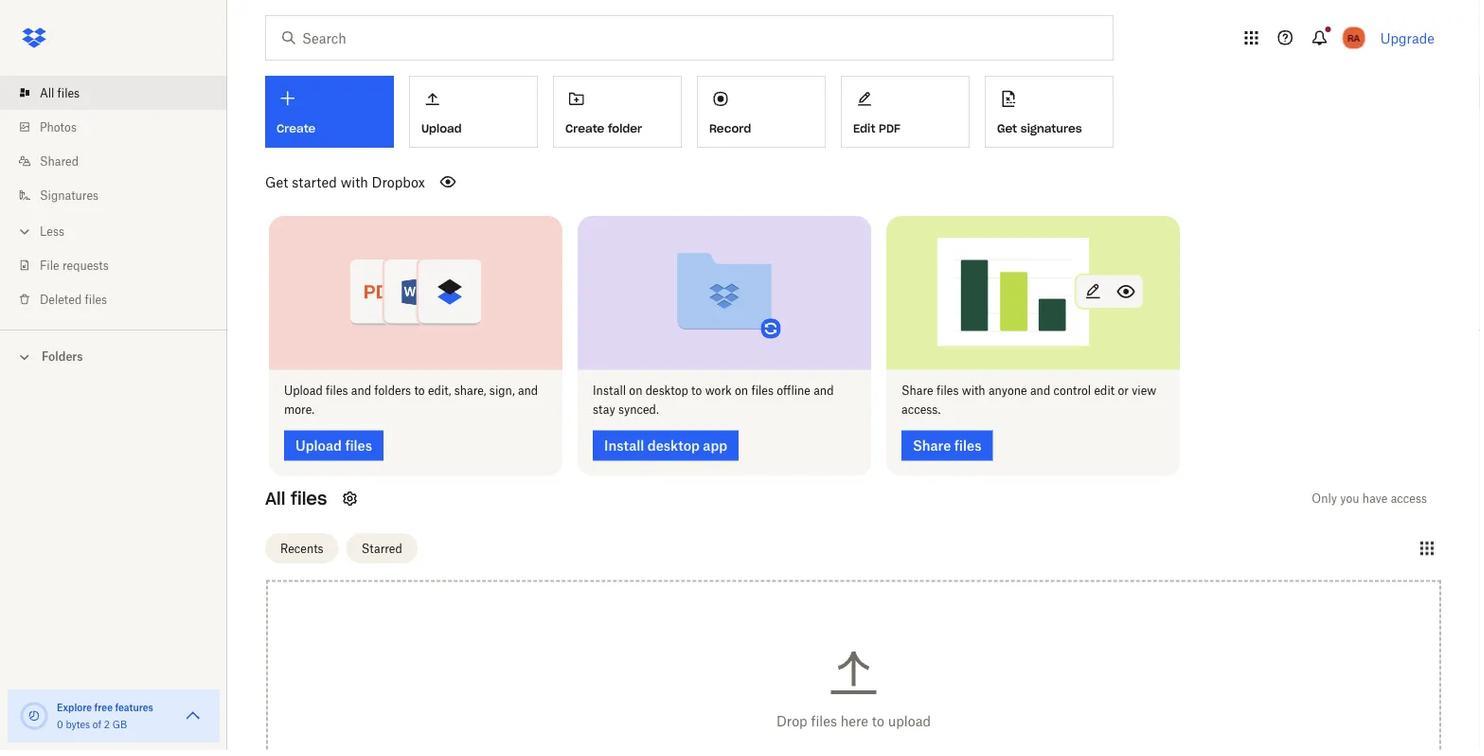 Task type: describe. For each thing, give the bounding box(es) containing it.
upload
[[888, 713, 931, 729]]

app
[[703, 438, 727, 454]]

files inside list item
[[57, 86, 80, 100]]

folder settings image
[[338, 487, 361, 510]]

with for started
[[341, 174, 368, 190]]

folders
[[42, 349, 83, 364]]

shared link
[[15, 144, 227, 178]]

to for install on desktop to work on files offline and stay synced.
[[691, 384, 702, 398]]

to for drop files here to upload
[[872, 713, 884, 729]]

files up folder settings icon
[[345, 438, 372, 454]]

sign,
[[489, 384, 515, 398]]

list containing all files
[[0, 64, 227, 330]]

1 on from the left
[[629, 384, 642, 398]]

view
[[1132, 384, 1156, 398]]

install for install on desktop to work on files offline and stay synced.
[[593, 384, 626, 398]]

starred
[[361, 541, 402, 555]]

files left folder settings icon
[[291, 488, 327, 510]]

ra
[[1348, 32, 1360, 44]]

get signatures
[[997, 121, 1082, 136]]

signatures
[[40, 188, 99, 202]]

all inside 'all files' list item
[[40, 86, 54, 100]]

all files inside list item
[[40, 86, 80, 100]]

of
[[93, 718, 101, 730]]

folder
[[608, 121, 642, 136]]

upgrade link
[[1380, 30, 1435, 46]]

share files
[[913, 438, 982, 454]]

less
[[40, 224, 64, 238]]

file requests
[[40, 258, 109, 272]]

more.
[[284, 403, 314, 417]]

folders
[[374, 384, 411, 398]]

2 on from the left
[[735, 384, 748, 398]]

get started with dropbox
[[265, 174, 425, 190]]

1 horizontal spatial all
[[265, 488, 285, 510]]

upgrade
[[1380, 30, 1435, 46]]

deleted
[[40, 292, 82, 306]]

create button
[[265, 76, 394, 148]]

explore
[[57, 701, 92, 713]]

create for create
[[277, 121, 316, 136]]

share for share files
[[913, 438, 951, 454]]

install on desktop to work on files offline and stay synced.
[[593, 384, 834, 417]]

drop
[[776, 713, 807, 729]]

gb
[[112, 718, 127, 730]]

photos link
[[15, 110, 227, 144]]

files down share files with anyone and control edit or view access.
[[954, 438, 982, 454]]

photos
[[40, 120, 77, 134]]

to inside upload files and folders to edit, share, sign, and more.
[[414, 384, 425, 398]]

1 horizontal spatial all files
[[265, 488, 327, 510]]

access
[[1391, 492, 1427, 506]]

free
[[94, 701, 113, 713]]

edit
[[853, 121, 875, 136]]

pdf
[[879, 121, 901, 136]]

and inside share files with anyone and control edit or view access.
[[1030, 384, 1050, 398]]

files inside upload files and folders to edit, share, sign, and more.
[[326, 384, 348, 398]]

all files link
[[15, 76, 227, 110]]

started
[[292, 174, 337, 190]]

share,
[[454, 384, 486, 398]]

features
[[115, 701, 153, 713]]

create folder
[[565, 121, 642, 136]]

files inside share files with anyone and control edit or view access.
[[936, 384, 959, 398]]

only
[[1312, 492, 1337, 506]]



Task type: locate. For each thing, give the bounding box(es) containing it.
bytes
[[66, 718, 90, 730]]

2 and from the left
[[518, 384, 538, 398]]

1 horizontal spatial create
[[565, 121, 604, 136]]

get inside button
[[997, 121, 1017, 136]]

install inside button
[[604, 438, 644, 454]]

0 vertical spatial all
[[40, 86, 54, 100]]

upload button
[[409, 76, 538, 148]]

1 vertical spatial install
[[604, 438, 644, 454]]

share down access.
[[913, 438, 951, 454]]

ra button
[[1339, 23, 1369, 53]]

share inside share files with anyone and control edit or view access.
[[902, 384, 933, 398]]

and inside install on desktop to work on files offline and stay synced.
[[814, 384, 834, 398]]

files left here
[[811, 713, 837, 729]]

0 horizontal spatial to
[[414, 384, 425, 398]]

0 horizontal spatial get
[[265, 174, 288, 190]]

access.
[[902, 403, 941, 417]]

1 vertical spatial get
[[265, 174, 288, 190]]

1 vertical spatial desktop
[[647, 438, 700, 454]]

2 vertical spatial upload
[[295, 438, 342, 454]]

desktop left app at the bottom
[[647, 438, 700, 454]]

have
[[1363, 492, 1388, 506]]

signatures link
[[15, 178, 227, 212]]

upload files
[[295, 438, 372, 454]]

to right here
[[872, 713, 884, 729]]

1 vertical spatial share
[[913, 438, 951, 454]]

only you have access
[[1312, 492, 1427, 506]]

with left anyone
[[962, 384, 985, 398]]

edit pdf button
[[841, 76, 970, 148]]

on
[[629, 384, 642, 398], [735, 384, 748, 398]]

with for files
[[962, 384, 985, 398]]

1 horizontal spatial with
[[962, 384, 985, 398]]

file
[[40, 258, 59, 272]]

share inside button
[[913, 438, 951, 454]]

1 vertical spatial all files
[[265, 488, 327, 510]]

Search in folder "Dropbox" text field
[[302, 27, 1074, 48]]

0 vertical spatial upload
[[421, 121, 462, 136]]

0 vertical spatial get
[[997, 121, 1017, 136]]

deleted files link
[[15, 282, 227, 316]]

and left the control
[[1030, 384, 1050, 398]]

or
[[1118, 384, 1129, 398]]

files right deleted
[[85, 292, 107, 306]]

get for get signatures
[[997, 121, 1017, 136]]

starred button
[[346, 533, 417, 563]]

with
[[341, 174, 368, 190], [962, 384, 985, 398]]

create inside 'create folder' button
[[565, 121, 604, 136]]

get left started
[[265, 174, 288, 190]]

2
[[104, 718, 110, 730]]

create for create folder
[[565, 121, 604, 136]]

get signatures button
[[985, 76, 1114, 148]]

stay
[[593, 403, 615, 417]]

edit,
[[428, 384, 451, 398]]

quota usage element
[[19, 701, 49, 731]]

requests
[[62, 258, 109, 272]]

files up upload files
[[326, 384, 348, 398]]

upload up more.
[[284, 384, 323, 398]]

3 and from the left
[[814, 384, 834, 398]]

share for share files with anyone and control edit or view access.
[[902, 384, 933, 398]]

all files
[[40, 86, 80, 100], [265, 488, 327, 510]]

0 vertical spatial desktop
[[646, 384, 688, 398]]

0 vertical spatial install
[[593, 384, 626, 398]]

1 vertical spatial with
[[962, 384, 985, 398]]

files
[[57, 86, 80, 100], [85, 292, 107, 306], [326, 384, 348, 398], [751, 384, 774, 398], [936, 384, 959, 398], [345, 438, 372, 454], [954, 438, 982, 454], [291, 488, 327, 510], [811, 713, 837, 729]]

1 vertical spatial upload
[[284, 384, 323, 398]]

share files with anyone and control edit or view access.
[[902, 384, 1156, 417]]

0 horizontal spatial on
[[629, 384, 642, 398]]

install for install desktop app
[[604, 438, 644, 454]]

share
[[902, 384, 933, 398], [913, 438, 951, 454]]

upload down more.
[[295, 438, 342, 454]]

to inside install on desktop to work on files offline and stay synced.
[[691, 384, 702, 398]]

work
[[705, 384, 732, 398]]

and
[[351, 384, 371, 398], [518, 384, 538, 398], [814, 384, 834, 398], [1030, 384, 1050, 398]]

install inside install on desktop to work on files offline and stay synced.
[[593, 384, 626, 398]]

upload for upload
[[421, 121, 462, 136]]

desktop up synced.
[[646, 384, 688, 398]]

share up access.
[[902, 384, 933, 398]]

get
[[997, 121, 1017, 136], [265, 174, 288, 190]]

install down synced.
[[604, 438, 644, 454]]

record
[[709, 121, 751, 136]]

0 horizontal spatial all
[[40, 86, 54, 100]]

upload for upload files
[[295, 438, 342, 454]]

less image
[[15, 222, 34, 241]]

files left offline
[[751, 384, 774, 398]]

0
[[57, 718, 63, 730]]

desktop inside button
[[647, 438, 700, 454]]

upload inside button
[[295, 438, 342, 454]]

deleted files
[[40, 292, 107, 306]]

4 and from the left
[[1030, 384, 1050, 398]]

files up photos
[[57, 86, 80, 100]]

all files list item
[[0, 76, 227, 110]]

all up photos
[[40, 86, 54, 100]]

list
[[0, 64, 227, 330]]

dropbox
[[372, 174, 425, 190]]

create
[[565, 121, 604, 136], [277, 121, 316, 136]]

with inside share files with anyone and control edit or view access.
[[962, 384, 985, 398]]

create folder button
[[553, 76, 682, 148]]

edit pdf
[[853, 121, 901, 136]]

1 vertical spatial all
[[265, 488, 285, 510]]

upload files and folders to edit, share, sign, and more.
[[284, 384, 538, 417]]

create inside create popup button
[[277, 121, 316, 136]]

and right sign,
[[518, 384, 538, 398]]

explore free features 0 bytes of 2 gb
[[57, 701, 153, 730]]

install up stay
[[593, 384, 626, 398]]

all files up photos
[[40, 86, 80, 100]]

edit
[[1094, 384, 1115, 398]]

all files up "recents" at the bottom left of the page
[[265, 488, 327, 510]]

0 horizontal spatial all files
[[40, 86, 80, 100]]

install desktop app
[[604, 438, 727, 454]]

0 vertical spatial share
[[902, 384, 933, 398]]

1 and from the left
[[351, 384, 371, 398]]

upload
[[421, 121, 462, 136], [284, 384, 323, 398], [295, 438, 342, 454]]

share files button
[[902, 430, 993, 461]]

all
[[40, 86, 54, 100], [265, 488, 285, 510]]

anyone
[[989, 384, 1027, 398]]

desktop inside install on desktop to work on files offline and stay synced.
[[646, 384, 688, 398]]

synced.
[[618, 403, 659, 417]]

files up access.
[[936, 384, 959, 398]]

create left folder
[[565, 121, 604, 136]]

get for get started with dropbox
[[265, 174, 288, 190]]

install
[[593, 384, 626, 398], [604, 438, 644, 454]]

on right work
[[735, 384, 748, 398]]

shared
[[40, 154, 79, 168]]

and right offline
[[814, 384, 834, 398]]

upload up dropbox
[[421, 121, 462, 136]]

to
[[414, 384, 425, 398], [691, 384, 702, 398], [872, 713, 884, 729]]

get left signatures
[[997, 121, 1017, 136]]

you
[[1340, 492, 1359, 506]]

dropbox image
[[15, 19, 53, 57]]

to left work
[[691, 384, 702, 398]]

1 horizontal spatial get
[[997, 121, 1017, 136]]

desktop
[[646, 384, 688, 398], [647, 438, 700, 454]]

offline
[[777, 384, 811, 398]]

0 vertical spatial all files
[[40, 86, 80, 100]]

drop files here to upload
[[776, 713, 931, 729]]

0 vertical spatial with
[[341, 174, 368, 190]]

record button
[[697, 76, 826, 148]]

upload inside upload files and folders to edit, share, sign, and more.
[[284, 384, 323, 398]]

signatures
[[1021, 121, 1082, 136]]

upload for upload files and folders to edit, share, sign, and more.
[[284, 384, 323, 398]]

and left folders
[[351, 384, 371, 398]]

files inside install on desktop to work on files offline and stay synced.
[[751, 384, 774, 398]]

here
[[841, 713, 868, 729]]

create up started
[[277, 121, 316, 136]]

1 horizontal spatial on
[[735, 384, 748, 398]]

upload files button
[[284, 430, 384, 461]]

all up "recents" at the bottom left of the page
[[265, 488, 285, 510]]

folders button
[[0, 342, 227, 370]]

upload inside popup button
[[421, 121, 462, 136]]

recents
[[280, 541, 324, 555]]

0 horizontal spatial create
[[277, 121, 316, 136]]

control
[[1053, 384, 1091, 398]]

2 horizontal spatial to
[[872, 713, 884, 729]]

file requests link
[[15, 248, 227, 282]]

install desktop app button
[[593, 430, 739, 461]]

1 horizontal spatial to
[[691, 384, 702, 398]]

to left edit,
[[414, 384, 425, 398]]

on up synced.
[[629, 384, 642, 398]]

recents button
[[265, 533, 339, 563]]

0 horizontal spatial with
[[341, 174, 368, 190]]

with right started
[[341, 174, 368, 190]]



Task type: vqa. For each thing, say whether or not it's contained in the screenshot.
Stay
yes



